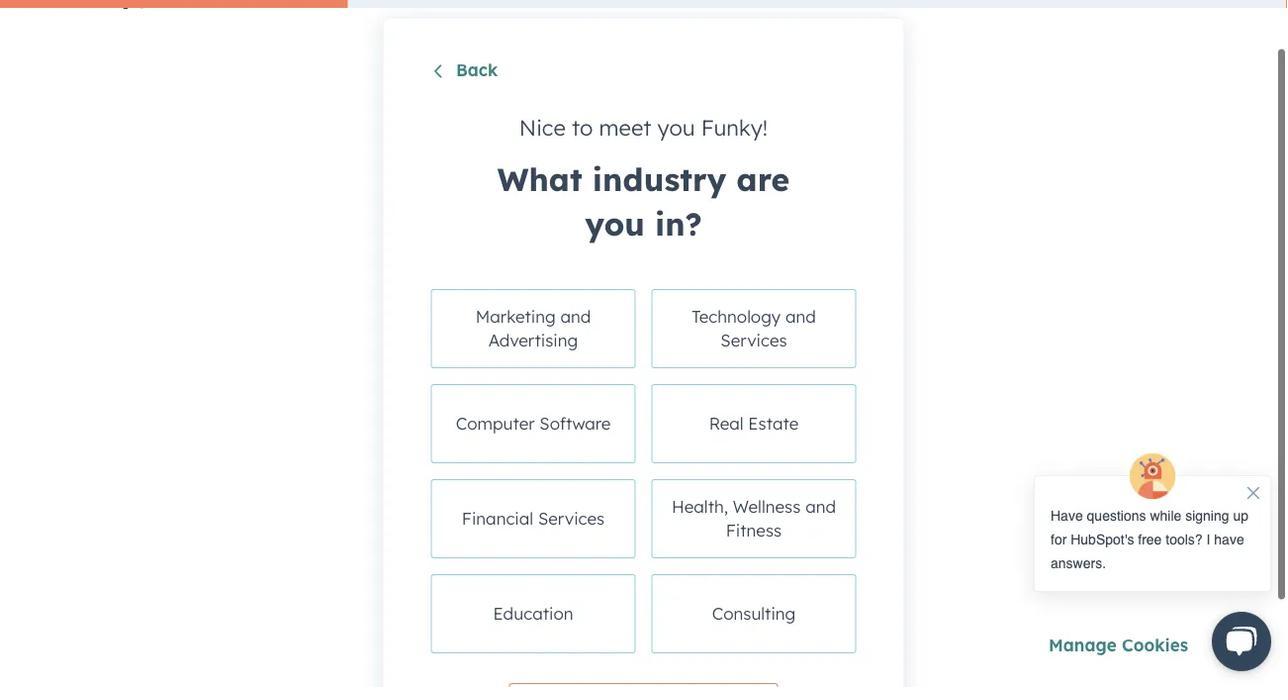 Task type: describe. For each thing, give the bounding box(es) containing it.
marketing
[[476, 306, 556, 327]]

Health, Wellness and Fitness checkbox
[[652, 479, 857, 558]]

Education checkbox
[[431, 574, 636, 653]]

industry
[[593, 159, 727, 199]]

cookies
[[1123, 635, 1189, 656]]

and for advertising
[[561, 306, 591, 327]]

chat widget region
[[1015, 451, 1288, 687]]

software
[[540, 413, 611, 434]]

Technology and Services checkbox
[[652, 289, 857, 368]]

wellness
[[733, 496, 801, 517]]

and inside health, wellness and fitness
[[806, 496, 837, 517]]

what
[[498, 159, 583, 199]]

health,
[[672, 496, 729, 517]]

education
[[493, 603, 574, 624]]

manage cookies link
[[1049, 635, 1189, 656]]

what industry are you in?
[[498, 159, 790, 243]]

marketing and advertising
[[476, 306, 591, 351]]

are
[[737, 159, 790, 199]]

step 3 of 10 progress bar
[[0, 0, 348, 8]]

back
[[456, 59, 498, 80]]

estate
[[749, 413, 799, 434]]

you for in?
[[585, 204, 645, 243]]

health, wellness and fitness
[[672, 496, 837, 541]]

real estate
[[710, 413, 799, 434]]

funky!
[[702, 113, 768, 141]]

you for funky!
[[658, 113, 696, 141]]



Task type: vqa. For each thing, say whether or not it's contained in the screenshot.
'CONVERSATIONS' Link
no



Task type: locate. For each thing, give the bounding box(es) containing it.
meet
[[599, 113, 652, 141]]

Financial Services checkbox
[[431, 479, 636, 558]]

you down industry on the top of page
[[585, 204, 645, 243]]

0 vertical spatial you
[[658, 113, 696, 141]]

1 vertical spatial services
[[538, 508, 605, 529]]

nice
[[520, 113, 566, 141]]

hubspot image
[[48, 0, 174, 9]]

financial
[[462, 508, 534, 529]]

you inside what industry are you in?
[[585, 204, 645, 243]]

1 vertical spatial you
[[585, 204, 645, 243]]

services inside the technology and services
[[721, 330, 788, 351]]

in?
[[655, 204, 703, 243]]

and
[[561, 306, 591, 327], [786, 306, 817, 327], [806, 496, 837, 517]]

you
[[658, 113, 696, 141], [585, 204, 645, 243]]

back button
[[431, 59, 498, 84]]

and inside the technology and services
[[786, 306, 817, 327]]

fitness
[[726, 520, 782, 541]]

and inside the marketing and advertising
[[561, 306, 591, 327]]

and up advertising
[[561, 306, 591, 327]]

services
[[721, 330, 788, 351], [538, 508, 605, 529]]

and right technology
[[786, 306, 817, 327]]

1 horizontal spatial you
[[658, 113, 696, 141]]

services right the financial
[[538, 508, 605, 529]]

technology
[[692, 306, 781, 327]]

consulting
[[712, 603, 796, 624]]

Marketing and Advertising checkbox
[[431, 289, 636, 368]]

services down technology
[[721, 330, 788, 351]]

0 horizontal spatial services
[[538, 508, 605, 529]]

to
[[572, 113, 593, 141]]

nice to meet you funky!
[[520, 113, 768, 141]]

0 horizontal spatial you
[[585, 204, 645, 243]]

Consulting checkbox
[[652, 574, 857, 653]]

manage
[[1049, 635, 1117, 656]]

technology and services
[[692, 306, 817, 351]]

advertising
[[489, 330, 578, 351]]

you right the meet
[[658, 113, 696, 141]]

and right wellness
[[806, 496, 837, 517]]

and for services
[[786, 306, 817, 327]]

Computer Software checkbox
[[431, 384, 636, 463]]

computer
[[456, 413, 535, 434]]

real
[[710, 413, 744, 434]]

Real Estate checkbox
[[652, 384, 857, 463]]

financial services
[[462, 508, 605, 529]]

computer software
[[456, 413, 611, 434]]

0 vertical spatial services
[[721, 330, 788, 351]]

manage cookies
[[1049, 635, 1189, 656]]

1 horizontal spatial services
[[721, 330, 788, 351]]



